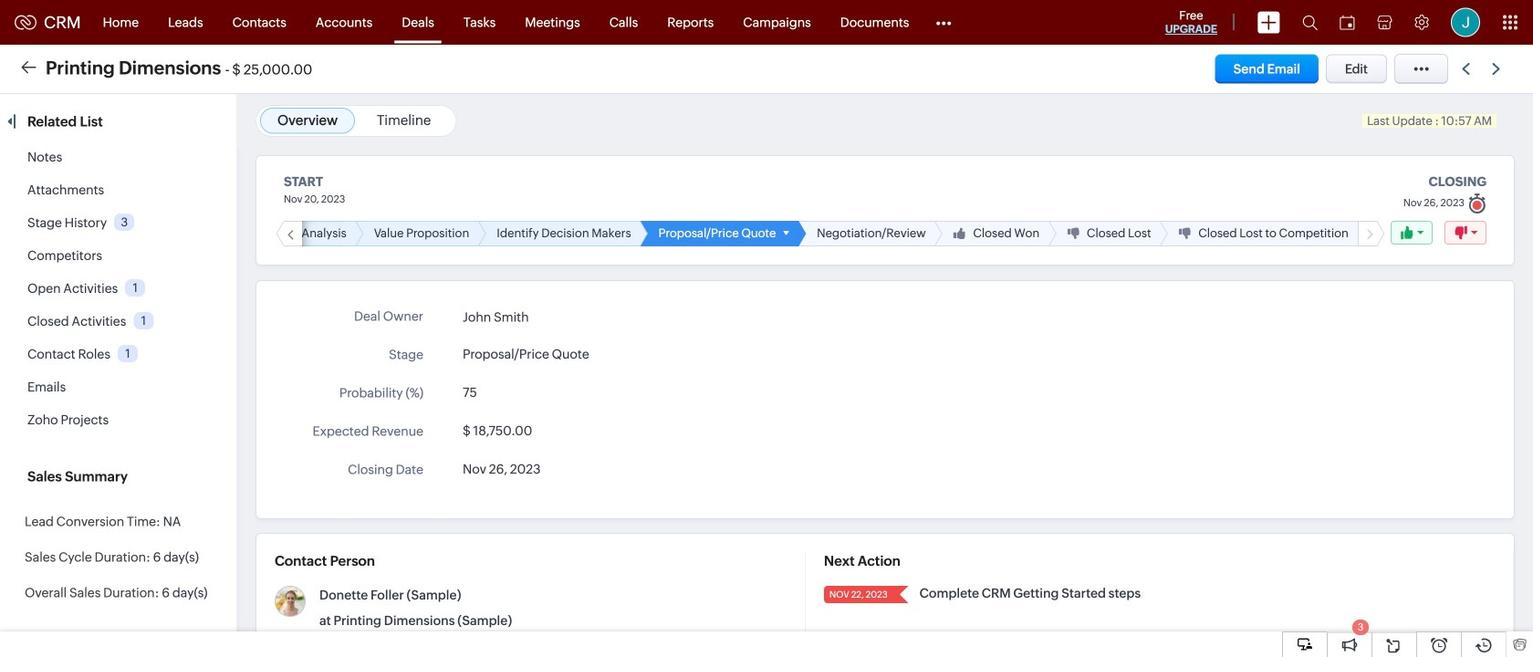 Task type: locate. For each thing, give the bounding box(es) containing it.
profile element
[[1440, 0, 1491, 44]]

create menu element
[[1247, 0, 1291, 44]]

previous record image
[[1462, 63, 1470, 75]]

search image
[[1302, 15, 1318, 30]]

create menu image
[[1258, 11, 1280, 33]]

Other Modules field
[[924, 8, 963, 37]]

calendar image
[[1340, 15, 1355, 30]]



Task type: describe. For each thing, give the bounding box(es) containing it.
profile image
[[1451, 8, 1480, 37]]

next record image
[[1492, 63, 1504, 75]]

search element
[[1291, 0, 1329, 45]]

logo image
[[15, 15, 37, 30]]



Task type: vqa. For each thing, say whether or not it's contained in the screenshot.
bottommost Contact Name
no



